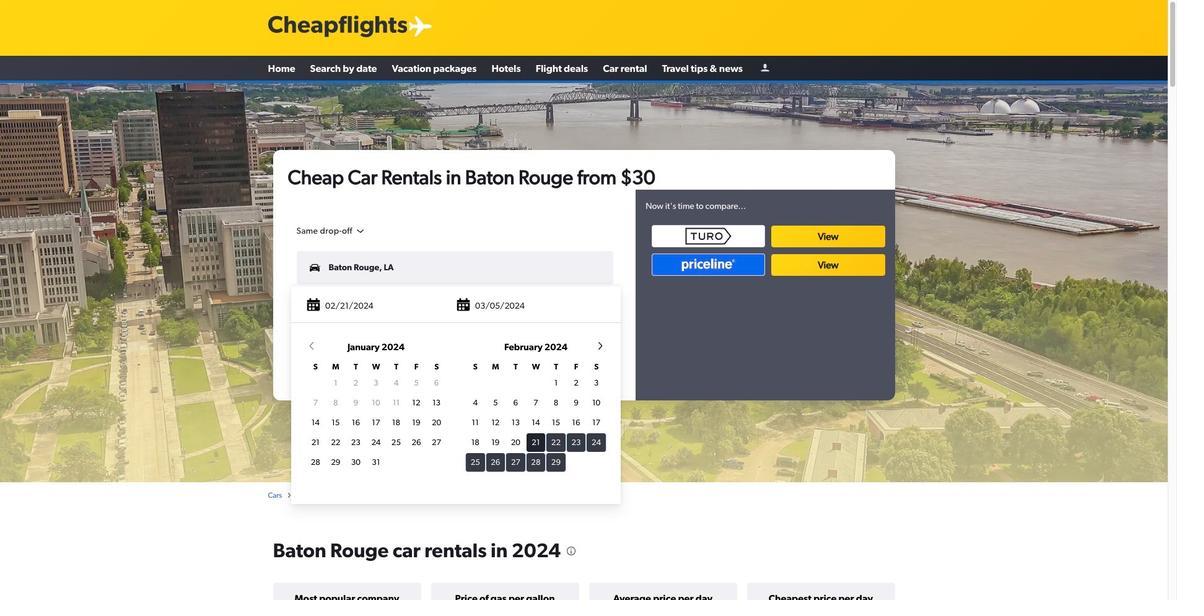 Task type: describe. For each thing, give the bounding box(es) containing it.
priceline image
[[652, 254, 766, 276]]

turo image
[[652, 225, 766, 247]]

end date calendar input use left and right arrow keys to change day. use up and down arrow keys to change week. tab
[[296, 340, 616, 497]]

autoeurope image
[[790, 256, 852, 266]]

baton rouge image
[[0, 83, 1169, 482]]



Task type: locate. For each thing, give the bounding box(es) containing it.
expedia image
[[680, 254, 742, 268]]

None text field
[[297, 251, 614, 284], [296, 289, 616, 325], [297, 292, 614, 325], [297, 251, 614, 284], [296, 289, 616, 325], [297, 292, 614, 325]]

Car drop-off location Same drop-off field
[[297, 226, 366, 237]]



